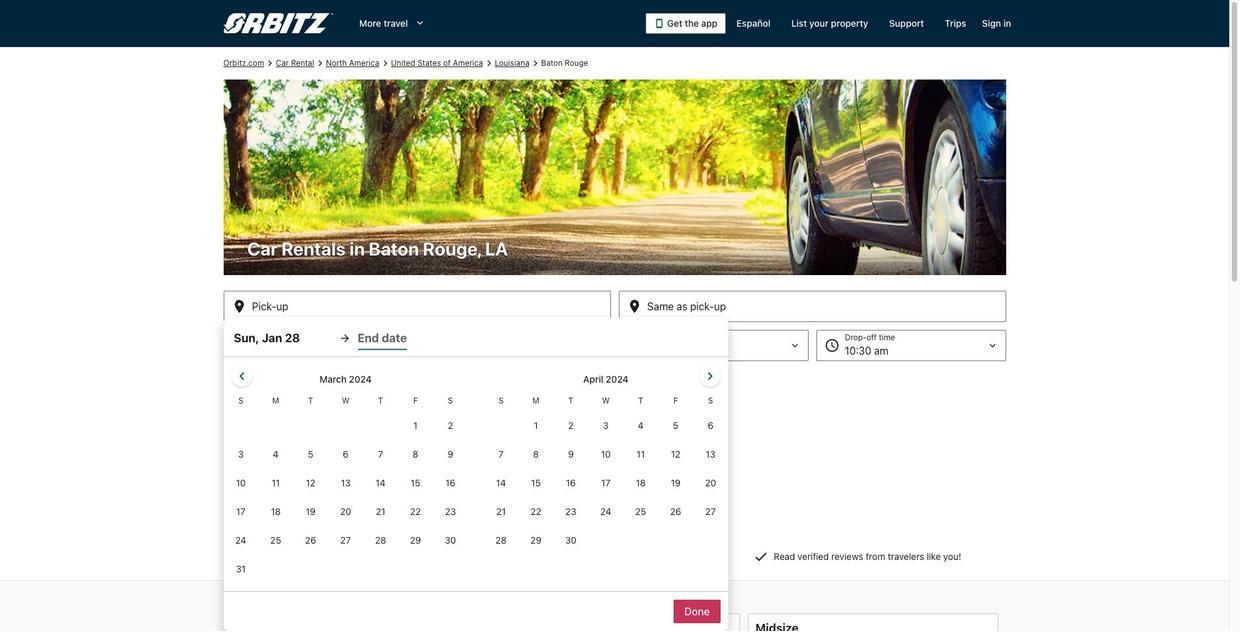Task type: vqa. For each thing, say whether or not it's contained in the screenshot.
leftmost small icon
no



Task type: describe. For each thing, give the bounding box(es) containing it.
breadcrumbs region
[[0, 47, 1230, 631]]

1 directional image from the left
[[379, 57, 391, 69]]

3 directional image from the left
[[530, 57, 541, 69]]

download the app button image
[[654, 18, 665, 29]]



Task type: locate. For each thing, give the bounding box(es) containing it.
2 directional image from the left
[[483, 57, 495, 69]]

2 horizontal spatial directional image
[[530, 57, 541, 69]]

2 directional image from the left
[[314, 57, 326, 69]]

directional image
[[379, 57, 391, 69], [483, 57, 495, 69], [530, 57, 541, 69]]

previous month image
[[234, 369, 250, 384]]

1 horizontal spatial directional image
[[483, 57, 495, 69]]

next month image
[[702, 369, 718, 384]]

0 horizontal spatial directional image
[[379, 57, 391, 69]]

0 horizontal spatial directional image
[[264, 57, 276, 69]]

directional image
[[264, 57, 276, 69], [314, 57, 326, 69]]

1 horizontal spatial directional image
[[314, 57, 326, 69]]

1 directional image from the left
[[264, 57, 276, 69]]

main content
[[0, 47, 1230, 631]]

orbitz logo image
[[223, 13, 333, 34]]



